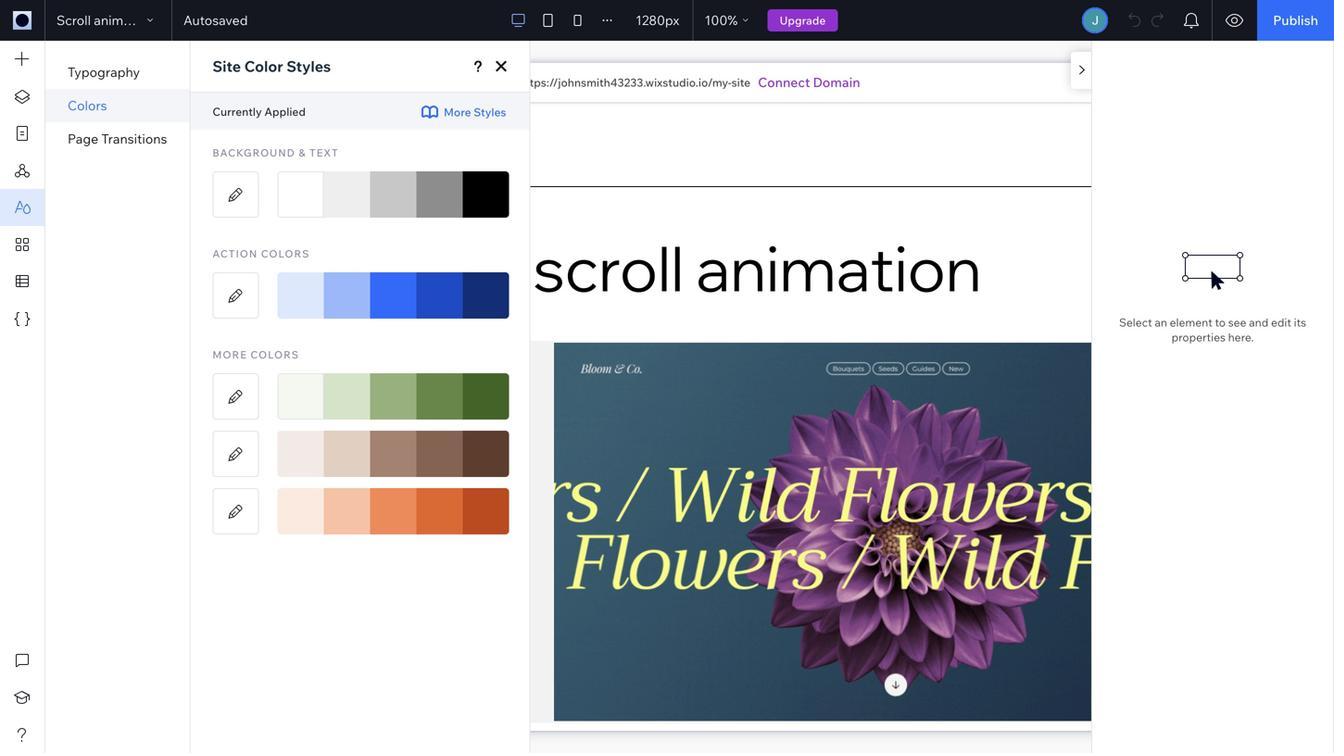 Task type: locate. For each thing, give the bounding box(es) containing it.
transitions
[[101, 131, 167, 147]]

connect domain button
[[758, 73, 861, 92]]

px
[[665, 12, 680, 28]]

1280
[[636, 12, 665, 28]]

currently
[[213, 105, 262, 118]]

page
[[68, 131, 98, 147]]

1 vertical spatial colors
[[261, 247, 310, 260]]

0 horizontal spatial more
[[213, 349, 247, 361]]

more styles
[[444, 105, 506, 119]]

colors
[[68, 97, 107, 114], [261, 247, 310, 260], [251, 349, 299, 361]]

0 vertical spatial colors
[[68, 97, 107, 114]]

its
[[1295, 316, 1307, 330]]

1 horizontal spatial more
[[444, 105, 471, 119]]

0 vertical spatial styles
[[287, 57, 331, 76]]

domain
[[813, 74, 861, 90]]

more
[[444, 105, 471, 119], [213, 349, 247, 361]]

currently applied
[[213, 105, 306, 118]]

more inside button
[[444, 105, 471, 119]]

site
[[732, 76, 751, 89]]

element
[[1170, 316, 1213, 330]]

background & text
[[213, 146, 339, 159]]

1280 px
[[636, 12, 680, 28]]

avatar image
[[1085, 9, 1107, 32]]

colors for action colors
[[261, 247, 310, 260]]

typography
[[68, 64, 140, 80]]

action colors
[[213, 247, 310, 260]]

text
[[310, 146, 339, 159]]

styles
[[287, 57, 331, 76], [474, 105, 506, 119]]

select an element to see and edit its properties here.
[[1120, 316, 1307, 344]]

1 horizontal spatial styles
[[474, 105, 506, 119]]

1 vertical spatial more
[[213, 349, 247, 361]]

100 %
[[705, 12, 738, 28]]

site color styles
[[213, 57, 331, 76]]

0 vertical spatial more
[[444, 105, 471, 119]]

select
[[1120, 316, 1153, 330]]

2 vertical spatial colors
[[251, 349, 299, 361]]

applied
[[265, 105, 306, 118]]

0 horizontal spatial styles
[[287, 57, 331, 76]]

1 vertical spatial styles
[[474, 105, 506, 119]]



Task type: describe. For each thing, give the bounding box(es) containing it.
background
[[213, 146, 296, 159]]

more colors
[[213, 349, 299, 361]]

an
[[1155, 316, 1168, 330]]

site
[[213, 57, 241, 76]]

properties
[[1172, 330, 1226, 344]]

publish button
[[1258, 0, 1335, 41]]

&
[[299, 146, 306, 159]]

publish
[[1274, 12, 1319, 28]]

styles inside button
[[474, 105, 506, 119]]

more for more colors
[[213, 349, 247, 361]]

more for more styles
[[444, 105, 471, 119]]

and
[[1250, 316, 1269, 330]]

here.
[[1229, 330, 1254, 344]]

page transitions
[[68, 131, 167, 147]]

color
[[244, 57, 283, 76]]

colors for more colors
[[251, 349, 299, 361]]

%
[[728, 12, 738, 28]]

https://johnsmith43233.wixstudio.io/my-site connect domain
[[519, 74, 861, 90]]

100
[[705, 12, 728, 28]]

edit
[[1272, 316, 1292, 330]]

action
[[213, 247, 258, 260]]

see
[[1229, 316, 1247, 330]]

to
[[1216, 316, 1226, 330]]

more styles button
[[420, 97, 507, 127]]

autosaved
[[184, 12, 248, 28]]

https://johnsmith43233.wixstudio.io/my-
[[519, 76, 732, 89]]

connect
[[758, 74, 810, 90]]



Task type: vqa. For each thing, say whether or not it's contained in the screenshot.
Wix Site Search
no



